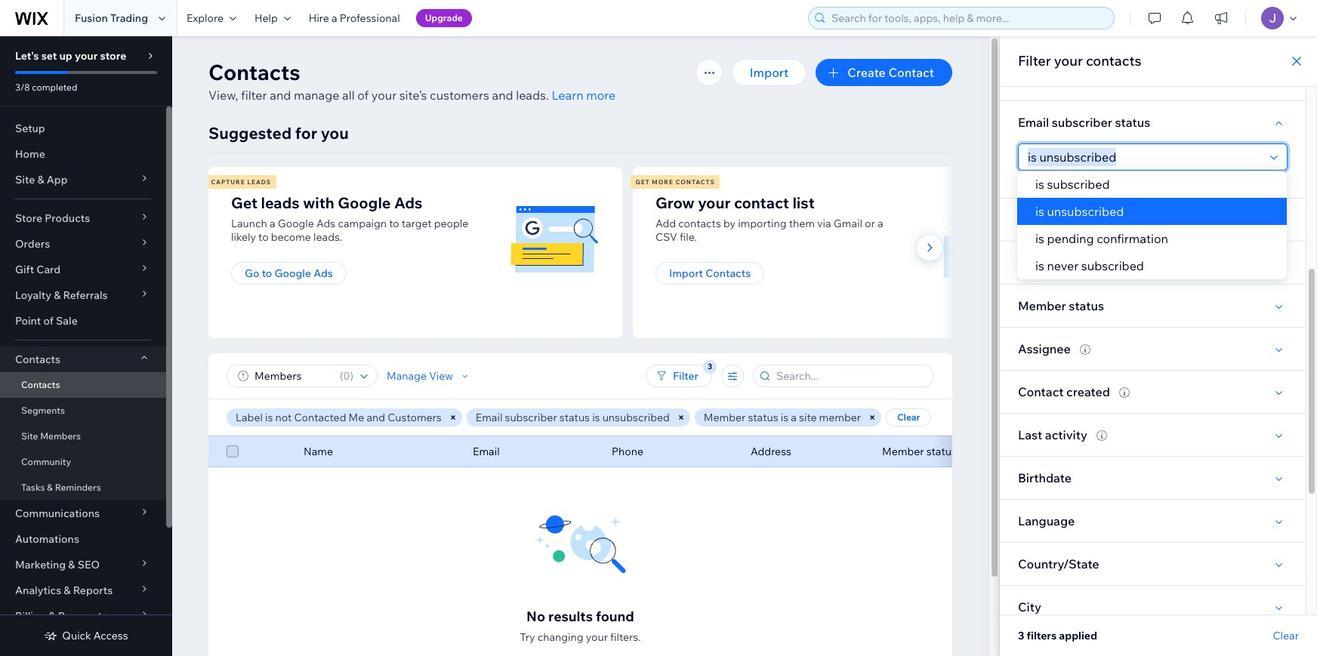 Task type: describe. For each thing, give the bounding box(es) containing it.
your inside sidebar element
[[75, 49, 98, 63]]

import for import
[[750, 65, 789, 80]]

)
[[350, 369, 354, 383]]

is never subscribed
[[1036, 258, 1145, 274]]

card
[[36, 263, 61, 277]]

1 vertical spatial google
[[278, 217, 314, 230]]

not
[[275, 411, 292, 425]]

view,
[[209, 88, 238, 103]]

tasks & reminders
[[21, 482, 101, 493]]

contacts up segments
[[21, 379, 60, 391]]

activity
[[1046, 428, 1088, 443]]

segments link
[[0, 398, 166, 424]]

up
[[59, 49, 72, 63]]

point
[[15, 314, 41, 328]]

a inside get leads with google ads launch a google ads campaign to target people likely to become leads.
[[270, 217, 275, 230]]

suggested
[[209, 123, 292, 143]]

address
[[751, 445, 792, 459]]

1 horizontal spatial member
[[882, 445, 924, 459]]

( 0 )
[[340, 369, 354, 383]]

created
[[1067, 385, 1111, 400]]

gift card button
[[0, 257, 166, 283]]

subscriber for email subscriber status
[[1052, 115, 1113, 130]]

0 vertical spatial member
[[1018, 298, 1067, 314]]

loyalty & referrals
[[15, 289, 108, 302]]

3
[[1018, 629, 1025, 643]]

your up email subscriber status
[[1055, 52, 1083, 70]]

store
[[15, 212, 42, 225]]

analytics & reports button
[[0, 578, 166, 604]]

seo
[[78, 558, 100, 572]]

language
[[1018, 514, 1075, 529]]

contacts inside contacts view, filter and manage all of your site's customers and leads. learn more
[[209, 59, 301, 85]]

subscriber for email subscriber status is unsubscribed
[[505, 411, 557, 425]]

no
[[527, 608, 546, 626]]

contacts button
[[0, 347, 166, 372]]

payments
[[58, 610, 107, 623]]

fusion trading
[[75, 11, 148, 25]]

tasks & reminders link
[[0, 475, 166, 501]]

label
[[236, 411, 263, 425]]

quick access
[[62, 629, 128, 643]]

contacts inside button
[[706, 267, 751, 280]]

& for marketing
[[68, 558, 75, 572]]

contact
[[734, 193, 789, 212]]

marketing & seo
[[15, 558, 100, 572]]

0 horizontal spatial unsubscribed
[[603, 411, 670, 425]]

file.
[[680, 230, 697, 244]]

manage view
[[387, 369, 453, 383]]

point of sale
[[15, 314, 78, 328]]

is unsubscribed option
[[1018, 198, 1287, 225]]

hire
[[309, 11, 329, 25]]

email for email subscriber status is unsubscribed
[[476, 411, 503, 425]]

site
[[799, 411, 817, 425]]

0
[[343, 369, 350, 383]]

billing
[[15, 610, 46, 623]]

to inside button
[[262, 267, 272, 280]]

0 vertical spatial google
[[338, 193, 391, 212]]

get leads with google ads launch a google ads campaign to target people likely to become leads.
[[231, 193, 469, 244]]

capture leads
[[211, 178, 271, 186]]

them
[[789, 217, 815, 230]]

upgrade button
[[416, 9, 472, 27]]

Search... field
[[772, 366, 929, 387]]

leads. inside get leads with google ads launch a google ads campaign to target people likely to become leads.
[[314, 230, 342, 244]]

1 horizontal spatial and
[[367, 411, 385, 425]]

create
[[848, 65, 886, 80]]

more
[[652, 178, 674, 186]]

me
[[349, 411, 364, 425]]

0 vertical spatial phone
[[1018, 255, 1055, 270]]

leads
[[247, 178, 271, 186]]

0 horizontal spatial phone
[[612, 445, 644, 459]]

& for analytics
[[64, 584, 71, 598]]

0 vertical spatial subscribed
[[1048, 177, 1110, 192]]

setup
[[15, 122, 45, 135]]

member status is a site member
[[704, 411, 861, 425]]

let's
[[15, 49, 39, 63]]

1 horizontal spatial contacts
[[1086, 52, 1142, 70]]

grow
[[656, 193, 695, 212]]

gift card
[[15, 263, 61, 277]]

filters
[[1027, 629, 1057, 643]]

customers
[[388, 411, 442, 425]]

import button
[[732, 59, 807, 86]]

get
[[636, 178, 650, 186]]

home link
[[0, 141, 166, 167]]

manage
[[387, 369, 427, 383]]

assignee
[[1018, 342, 1071, 357]]

1 vertical spatial contact
[[1018, 385, 1064, 400]]

contact created
[[1018, 385, 1111, 400]]

segments
[[21, 405, 65, 416]]

Unsaved view field
[[250, 366, 335, 387]]

target
[[402, 217, 432, 230]]

3 filters applied
[[1018, 629, 1098, 643]]

label is not contacted me and customers
[[236, 411, 442, 425]]

marketing & seo button
[[0, 552, 166, 578]]

analytics
[[15, 584, 61, 598]]

Select an option field
[[1024, 144, 1266, 170]]

sale
[[56, 314, 78, 328]]

3/8
[[15, 82, 30, 93]]

marketing
[[15, 558, 66, 572]]

fusion
[[75, 11, 108, 25]]

all
[[342, 88, 355, 103]]

site members
[[21, 431, 81, 442]]

email subscriber status
[[1018, 115, 1151, 130]]

home
[[15, 147, 45, 161]]

learn
[[552, 88, 584, 103]]

let's set up your store
[[15, 49, 126, 63]]

pending
[[1048, 231, 1095, 246]]

your inside grow your contact list add contacts by importing them via gmail or a csv file.
[[698, 193, 731, 212]]

your inside the no results found try changing your filters.
[[586, 631, 608, 644]]

& for billing
[[49, 610, 56, 623]]

clear for the left clear button
[[898, 412, 920, 423]]

contacts inside grow your contact list add contacts by importing them via gmail or a csv file.
[[679, 217, 721, 230]]

site & app button
[[0, 167, 166, 193]]

communications
[[15, 507, 100, 521]]

leads
[[261, 193, 300, 212]]

filter for filter
[[673, 369, 699, 383]]

get more contacts
[[636, 178, 715, 186]]

tasks
[[21, 482, 45, 493]]



Task type: vqa. For each thing, say whether or not it's contained in the screenshot.
the Channels
no



Task type: locate. For each thing, give the bounding box(es) containing it.
found
[[596, 608, 635, 626]]

list
[[793, 193, 815, 212]]

analytics & reports
[[15, 584, 113, 598]]

1 horizontal spatial contact
[[1018, 385, 1064, 400]]

and right customers
[[492, 88, 513, 103]]

ads down the with
[[317, 217, 336, 230]]

for
[[295, 123, 317, 143]]

clear for the bottom clear button
[[1274, 629, 1300, 643]]

point of sale link
[[0, 308, 166, 334]]

site's
[[400, 88, 427, 103]]

importing
[[738, 217, 787, 230]]

get
[[231, 193, 258, 212]]

0 vertical spatial clear
[[898, 412, 920, 423]]

view
[[429, 369, 453, 383]]

email subscriber status is unsubscribed
[[476, 411, 670, 425]]

help
[[255, 11, 278, 25]]

with
[[303, 193, 335, 212]]

site for site members
[[21, 431, 38, 442]]

a inside grow your contact list add contacts by importing them via gmail or a csv file.
[[878, 217, 884, 230]]

go to google ads
[[245, 267, 333, 280]]

1 horizontal spatial filter
[[1018, 52, 1052, 70]]

hire a professional
[[309, 11, 400, 25]]

1 vertical spatial phone
[[612, 445, 644, 459]]

to right likely
[[258, 230, 269, 244]]

2 vertical spatial google
[[275, 267, 311, 280]]

hire a professional link
[[300, 0, 409, 36]]

& left app
[[37, 173, 44, 187]]

0 horizontal spatial and
[[270, 88, 291, 103]]

1 vertical spatial clear button
[[1274, 629, 1300, 643]]

reminders
[[55, 482, 101, 493]]

never
[[1048, 258, 1079, 274]]

csv
[[656, 230, 678, 244]]

of inside contacts view, filter and manage all of your site's customers and leads. learn more
[[358, 88, 369, 103]]

0 horizontal spatial member
[[704, 411, 746, 425]]

0 vertical spatial subscriber
[[1052, 115, 1113, 130]]

google down the become
[[275, 267, 311, 280]]

changing
[[538, 631, 584, 644]]

contacts up filter
[[209, 59, 301, 85]]

& left seo
[[68, 558, 75, 572]]

contact
[[889, 65, 935, 80], [1018, 385, 1064, 400]]

&
[[37, 173, 44, 187], [54, 289, 61, 302], [47, 482, 53, 493], [68, 558, 75, 572], [64, 584, 71, 598], [49, 610, 56, 623]]

contacts view, filter and manage all of your site's customers and leads. learn more
[[209, 59, 616, 103]]

& for tasks
[[47, 482, 53, 493]]

subscribed down is pending confirmation
[[1082, 258, 1145, 274]]

unsubscribed down filter button
[[603, 411, 670, 425]]

and right me
[[367, 411, 385, 425]]

loyalty & referrals button
[[0, 283, 166, 308]]

0 horizontal spatial subscriber
[[505, 411, 557, 425]]

None checkbox
[[227, 443, 239, 461]]

0 horizontal spatial filter
[[673, 369, 699, 383]]

list containing get leads with google ads
[[206, 167, 1053, 338]]

contact right create
[[889, 65, 935, 80]]

create contact
[[848, 65, 935, 80]]

site members link
[[0, 424, 166, 450]]

0 vertical spatial ads
[[394, 193, 423, 212]]

leads. inside contacts view, filter and manage all of your site's customers and leads. learn more
[[516, 88, 549, 103]]

0 vertical spatial of
[[358, 88, 369, 103]]

0 vertical spatial contacts
[[1086, 52, 1142, 70]]

ads inside button
[[314, 267, 333, 280]]

0 vertical spatial filter
[[1018, 52, 1052, 70]]

0 horizontal spatial clear button
[[886, 409, 932, 427]]

google down leads
[[278, 217, 314, 230]]

0 vertical spatial member status
[[1018, 298, 1105, 314]]

try
[[520, 631, 535, 644]]

0 horizontal spatial member status
[[882, 445, 957, 459]]

google
[[338, 193, 391, 212], [278, 217, 314, 230], [275, 267, 311, 280]]

subscribed up is unsubscribed
[[1048, 177, 1110, 192]]

clear
[[898, 412, 920, 423], [1274, 629, 1300, 643]]

and
[[270, 88, 291, 103], [492, 88, 513, 103], [367, 411, 385, 425]]

1 vertical spatial site
[[21, 431, 38, 442]]

birthdate
[[1018, 471, 1072, 486]]

contacts down point of sale
[[15, 353, 60, 366]]

city
[[1018, 600, 1042, 615]]

1 horizontal spatial import
[[750, 65, 789, 80]]

1 vertical spatial clear
[[1274, 629, 1300, 643]]

contacts down by
[[706, 267, 751, 280]]

1 horizontal spatial unsubscribed
[[1048, 204, 1124, 219]]

ads up target
[[394, 193, 423, 212]]

1 vertical spatial of
[[43, 314, 54, 328]]

your inside contacts view, filter and manage all of your site's customers and leads. learn more
[[372, 88, 397, 103]]

0 horizontal spatial import
[[669, 267, 703, 280]]

1 horizontal spatial leads.
[[516, 88, 549, 103]]

to right go
[[262, 267, 272, 280]]

your up by
[[698, 193, 731, 212]]

leads. down the with
[[314, 230, 342, 244]]

1 vertical spatial contacts
[[679, 217, 721, 230]]

a inside the hire a professional link
[[332, 11, 337, 25]]

0 vertical spatial site
[[15, 173, 35, 187]]

site inside 'popup button'
[[15, 173, 35, 187]]

grow your contact list add contacts by importing them via gmail or a csv file.
[[656, 193, 884, 244]]

filter button
[[646, 365, 712, 388]]

contacts left by
[[679, 217, 721, 230]]

explore
[[187, 11, 224, 25]]

1 vertical spatial member status
[[882, 445, 957, 459]]

status
[[1116, 115, 1151, 130], [1129, 212, 1164, 227], [1069, 298, 1105, 314], [560, 411, 590, 425], [748, 411, 779, 425], [927, 445, 957, 459]]

2 horizontal spatial and
[[492, 88, 513, 103]]

loyalty
[[15, 289, 51, 302]]

your down found
[[586, 631, 608, 644]]

is inside option
[[1036, 204, 1045, 219]]

1 horizontal spatial subscriber
[[1052, 115, 1113, 130]]

automations link
[[0, 527, 166, 552]]

site for site & app
[[15, 173, 35, 187]]

set
[[41, 49, 57, 63]]

(
[[340, 369, 343, 383]]

filter
[[241, 88, 267, 103]]

is
[[1036, 177, 1045, 192], [1036, 204, 1045, 219], [1036, 231, 1045, 246], [1036, 258, 1045, 274], [265, 411, 273, 425], [592, 411, 600, 425], [781, 411, 789, 425]]

2 vertical spatial ads
[[314, 267, 333, 280]]

0 vertical spatial leads.
[[516, 88, 549, 103]]

1 vertical spatial filter
[[673, 369, 699, 383]]

1 vertical spatial unsubscribed
[[603, 411, 670, 425]]

filter inside button
[[673, 369, 699, 383]]

2 vertical spatial member
[[882, 445, 924, 459]]

site down segments
[[21, 431, 38, 442]]

reports
[[73, 584, 113, 598]]

people
[[434, 217, 469, 230]]

& right loyalty
[[54, 289, 61, 302]]

via
[[818, 217, 832, 230]]

import for import contacts
[[669, 267, 703, 280]]

of inside sidebar element
[[43, 314, 54, 328]]

1 vertical spatial subscribed
[[1082, 258, 1145, 274]]

learn more button
[[552, 86, 616, 104]]

site & app
[[15, 173, 68, 187]]

1 vertical spatial member
[[704, 411, 746, 425]]

capture
[[211, 178, 245, 186]]

contacts up email subscriber status
[[1086, 52, 1142, 70]]

leads. left learn
[[516, 88, 549, 103]]

upgrade
[[425, 12, 463, 23]]

unsubscribed down is subscribed in the right top of the page
[[1048, 204, 1124, 219]]

filter for filter your contacts
[[1018, 52, 1052, 70]]

0 vertical spatial import
[[750, 65, 789, 80]]

to
[[389, 217, 399, 230], [258, 230, 269, 244], [262, 267, 272, 280]]

of left sale
[[43, 314, 54, 328]]

email
[[1018, 115, 1050, 130], [1018, 212, 1050, 227], [476, 411, 503, 425], [473, 445, 500, 459]]

& for site
[[37, 173, 44, 187]]

site down home
[[15, 173, 35, 187]]

to left target
[[389, 217, 399, 230]]

access
[[94, 629, 128, 643]]

store
[[100, 49, 126, 63]]

member
[[819, 411, 861, 425]]

3/8 completed
[[15, 82, 77, 93]]

list box containing is subscribed
[[1018, 171, 1287, 280]]

0 vertical spatial clear button
[[886, 409, 932, 427]]

& inside 'popup button'
[[37, 173, 44, 187]]

and right filter
[[270, 88, 291, 103]]

google inside go to google ads button
[[275, 267, 311, 280]]

likely
[[231, 230, 256, 244]]

0 vertical spatial contact
[[889, 65, 935, 80]]

go to google ads button
[[231, 262, 347, 285]]

completed
[[32, 82, 77, 93]]

1 vertical spatial import
[[669, 267, 703, 280]]

name
[[304, 445, 333, 459]]

a left site
[[791, 411, 797, 425]]

import inside import button
[[750, 65, 789, 80]]

& right billing
[[49, 610, 56, 623]]

a down leads
[[270, 217, 275, 230]]

of right all
[[358, 88, 369, 103]]

a right or
[[878, 217, 884, 230]]

ads down get leads with google ads launch a google ads campaign to target people likely to become leads.
[[314, 267, 333, 280]]

email for email deliverability status
[[1018, 212, 1050, 227]]

1 horizontal spatial member status
[[1018, 298, 1105, 314]]

import inside the import contacts button
[[669, 267, 703, 280]]

0 horizontal spatial contacts
[[679, 217, 721, 230]]

sidebar element
[[0, 36, 172, 657]]

gmail
[[834, 217, 863, 230]]

1 vertical spatial subscriber
[[505, 411, 557, 425]]

unsubscribed inside "is unsubscribed" option
[[1048, 204, 1124, 219]]

filters.
[[611, 631, 641, 644]]

contact down assignee
[[1018, 385, 1064, 400]]

phone down email subscriber status is unsubscribed
[[612, 445, 644, 459]]

2 horizontal spatial member
[[1018, 298, 1067, 314]]

email for email subscriber status
[[1018, 115, 1050, 130]]

& right tasks
[[47, 482, 53, 493]]

is subscribed
[[1036, 177, 1110, 192]]

phone down pending
[[1018, 255, 1055, 270]]

0 horizontal spatial of
[[43, 314, 54, 328]]

members
[[40, 431, 81, 442]]

Search for tools, apps, help & more... field
[[827, 8, 1110, 29]]

gift
[[15, 263, 34, 277]]

0 horizontal spatial contact
[[889, 65, 935, 80]]

1 vertical spatial leads.
[[314, 230, 342, 244]]

quick
[[62, 629, 91, 643]]

community link
[[0, 450, 166, 475]]

1 horizontal spatial clear
[[1274, 629, 1300, 643]]

is pending confirmation
[[1036, 231, 1169, 246]]

or
[[865, 217, 876, 230]]

a right hire
[[332, 11, 337, 25]]

clear inside button
[[898, 412, 920, 423]]

billing & payments button
[[0, 604, 166, 629]]

1 horizontal spatial phone
[[1018, 255, 1055, 270]]

1 horizontal spatial of
[[358, 88, 369, 103]]

& for loyalty
[[54, 289, 61, 302]]

list box
[[1018, 171, 1287, 280]]

1 horizontal spatial clear button
[[1274, 629, 1300, 643]]

1 vertical spatial ads
[[317, 217, 336, 230]]

filter
[[1018, 52, 1052, 70], [673, 369, 699, 383]]

0 horizontal spatial clear
[[898, 412, 920, 423]]

contact inside button
[[889, 65, 935, 80]]

deliverability
[[1052, 212, 1126, 227]]

0 vertical spatial unsubscribed
[[1048, 204, 1124, 219]]

contacts link
[[0, 372, 166, 398]]

contacts inside dropdown button
[[15, 353, 60, 366]]

google up the campaign
[[338, 193, 391, 212]]

app
[[47, 173, 68, 187]]

campaign
[[338, 217, 387, 230]]

list
[[206, 167, 1053, 338]]

subscriber
[[1052, 115, 1113, 130], [505, 411, 557, 425]]

0 horizontal spatial leads.
[[314, 230, 342, 244]]

your left site's
[[372, 88, 397, 103]]

& left the reports
[[64, 584, 71, 598]]

your right up at the left
[[75, 49, 98, 63]]

last
[[1018, 428, 1043, 443]]



